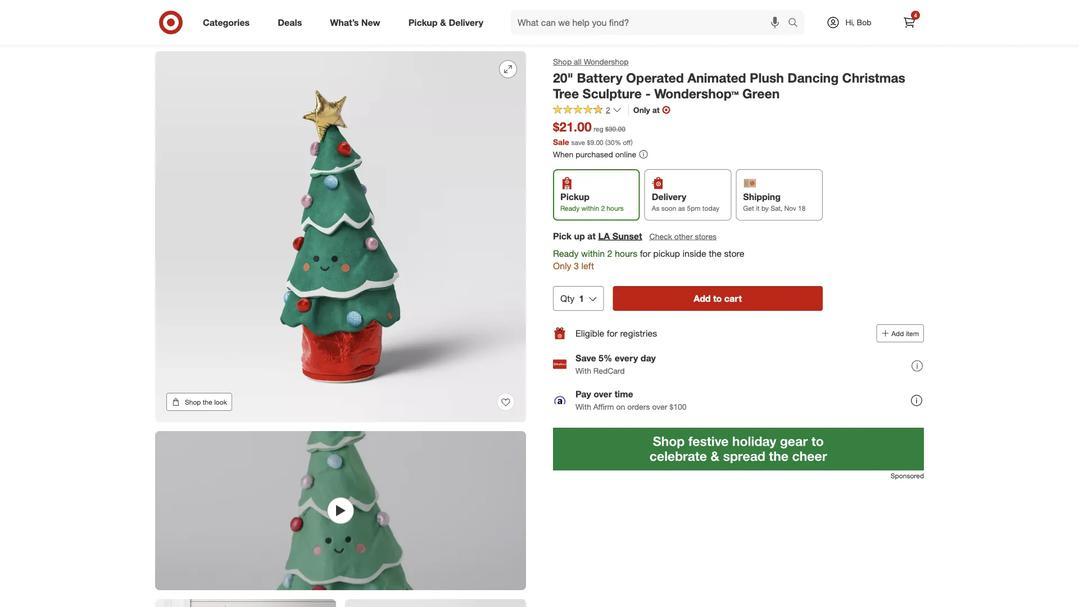 Task type: describe. For each thing, give the bounding box(es) containing it.
la
[[598, 230, 610, 241]]

day
[[641, 353, 656, 364]]

add to cart button
[[613, 286, 823, 311]]

5%
[[599, 353, 612, 364]]

for inside ready within 2 hours for pickup inside the store only 3 left
[[640, 248, 651, 259]]

2 link
[[553, 104, 622, 117]]

holiday
[[184, 29, 210, 39]]

holiday shop link
[[184, 29, 231, 39]]

search
[[783, 18, 810, 29]]

only inside ready within 2 hours for pickup inside the store only 3 left
[[553, 261, 572, 272]]

dancing
[[788, 70, 839, 85]]

operated
[[626, 70, 684, 85]]

target / holiday shop
[[155, 29, 231, 39]]

shop for shop all wondershop 20" battery operated animated plush dancing christmas tree sculpture - wondershop™ green
[[553, 57, 572, 67]]

affirm
[[594, 402, 614, 412]]

hours inside ready within 2 hours for pickup inside the store only 3 left
[[615, 248, 638, 259]]

add item button
[[877, 324, 924, 342]]

0 vertical spatial delivery
[[449, 17, 484, 28]]

wondershop™
[[655, 86, 739, 102]]

soon
[[662, 204, 677, 213]]

redcard
[[594, 366, 625, 376]]

add to cart
[[694, 293, 742, 304]]

1 vertical spatial advertisement region
[[553, 428, 924, 471]]

image gallery element
[[155, 51, 526, 607]]

3
[[574, 261, 579, 272]]

sale
[[553, 137, 569, 147]]

new
[[361, 17, 380, 28]]

pickup for ready
[[561, 191, 590, 202]]

qty
[[561, 293, 575, 304]]

delivery inside delivery as soon as 5pm today
[[652, 191, 687, 202]]

with inside save 5% every day with redcard
[[576, 366, 591, 376]]

stores
[[695, 231, 717, 241]]

0 vertical spatial over
[[594, 389, 612, 400]]

the inside image gallery element
[[203, 398, 212, 406]]

qty 1
[[561, 293, 584, 304]]

pickup
[[653, 248, 680, 259]]

purchased
[[576, 149, 613, 159]]

0 horizontal spatial for
[[607, 328, 618, 339]]

target
[[155, 29, 177, 39]]

$21.00 reg $30.00 sale save $ 9.00 ( 30 % off )
[[553, 119, 633, 147]]

reg
[[594, 125, 604, 133]]

pick up at la sunset
[[553, 230, 642, 241]]

2 inside "link"
[[606, 105, 610, 115]]

categories link
[[193, 10, 264, 35]]

shop for shop the look
[[185, 398, 201, 406]]

-
[[646, 86, 651, 102]]

20&#34; battery operated animated plush dancing christmas tree sculpture - wondershop&#8482; green, 2 of 5, play video image
[[155, 431, 526, 590]]

other
[[675, 231, 693, 241]]

pick
[[553, 230, 572, 241]]

What can we help you find? suggestions appear below search field
[[511, 10, 791, 35]]

green
[[743, 86, 780, 102]]

%
[[615, 138, 621, 146]]

up
[[574, 230, 585, 241]]

add for add to cart
[[694, 293, 711, 304]]

orders
[[628, 402, 650, 412]]

/
[[179, 29, 182, 39]]

9.00
[[591, 138, 604, 146]]

2 inside ready within 2 hours for pickup inside the store only 3 left
[[608, 248, 613, 259]]

what's
[[330, 17, 359, 28]]

save
[[572, 138, 585, 146]]

(
[[606, 138, 607, 146]]

by
[[762, 204, 769, 213]]

time
[[615, 389, 634, 400]]

hours inside 'pickup ready within 2 hours'
[[607, 204, 624, 213]]

battery
[[577, 70, 623, 85]]

when
[[553, 149, 574, 159]]

all
[[574, 57, 582, 67]]

save
[[576, 353, 596, 364]]

online
[[615, 149, 637, 159]]

pay over time with affirm on orders over $100
[[576, 389, 687, 412]]

shop all wondershop 20" battery operated animated plush dancing christmas tree sculpture - wondershop™ green
[[553, 57, 906, 102]]

tree
[[553, 86, 579, 102]]

deals
[[278, 17, 302, 28]]

check
[[650, 231, 672, 241]]

bob
[[857, 17, 872, 27]]

what's new link
[[321, 10, 394, 35]]

within inside 'pickup ready within 2 hours'
[[582, 204, 599, 213]]

delivery as soon as 5pm today
[[652, 191, 720, 213]]

cart
[[725, 293, 742, 304]]

$100
[[670, 402, 687, 412]]

look
[[214, 398, 227, 406]]

5pm
[[687, 204, 701, 213]]

it
[[756, 204, 760, 213]]

)
[[631, 138, 633, 146]]

0 vertical spatial advertisement region
[[146, 0, 933, 17]]



Task type: locate. For each thing, give the bounding box(es) containing it.
30
[[607, 138, 615, 146]]

within up pick up at la sunset
[[582, 204, 599, 213]]

eligible
[[576, 328, 605, 339]]

2 vertical spatial 2
[[608, 248, 613, 259]]

0 horizontal spatial over
[[594, 389, 612, 400]]

2 with from the top
[[576, 402, 591, 412]]

add left to
[[694, 293, 711, 304]]

1 vertical spatial at
[[588, 230, 596, 241]]

at right up
[[588, 230, 596, 241]]

only
[[634, 105, 650, 115], [553, 261, 572, 272]]

1 horizontal spatial the
[[709, 248, 722, 259]]

sculpture
[[583, 86, 642, 102]]

$
[[587, 138, 591, 146]]

1 vertical spatial the
[[203, 398, 212, 406]]

add item
[[892, 329, 919, 338]]

18
[[798, 204, 806, 213]]

shop down categories
[[212, 29, 231, 39]]

1 vertical spatial only
[[553, 261, 572, 272]]

hours
[[607, 204, 624, 213], [615, 248, 638, 259]]

1 vertical spatial shop
[[553, 57, 572, 67]]

1 vertical spatial over
[[652, 402, 668, 412]]

nov
[[785, 204, 797, 213]]

pickup up up
[[561, 191, 590, 202]]

ready inside 'pickup ready within 2 hours'
[[561, 204, 580, 213]]

add left item
[[892, 329, 904, 338]]

0 horizontal spatial delivery
[[449, 17, 484, 28]]

0 vertical spatial pickup
[[409, 17, 438, 28]]

deals link
[[268, 10, 316, 35]]

&
[[440, 17, 446, 28]]

with down pay
[[576, 402, 591, 412]]

shop
[[212, 29, 231, 39], [553, 57, 572, 67], [185, 398, 201, 406]]

1 with from the top
[[576, 366, 591, 376]]

inside
[[683, 248, 707, 259]]

shop left look
[[185, 398, 201, 406]]

1 horizontal spatial at
[[653, 105, 660, 115]]

0 vertical spatial add
[[694, 293, 711, 304]]

hi, bob
[[846, 17, 872, 27]]

ready within 2 hours for pickup inside the store only 3 left
[[553, 248, 745, 272]]

4 link
[[897, 10, 922, 35]]

$30.00
[[606, 125, 626, 133]]

20"
[[553, 70, 574, 85]]

0 vertical spatial ready
[[561, 204, 580, 213]]

ready up 3
[[553, 248, 579, 259]]

1 horizontal spatial shop
[[212, 29, 231, 39]]

0 horizontal spatial only
[[553, 261, 572, 272]]

1 vertical spatial for
[[607, 328, 618, 339]]

2 horizontal spatial shop
[[553, 57, 572, 67]]

ready inside ready within 2 hours for pickup inside the store only 3 left
[[553, 248, 579, 259]]

1 horizontal spatial only
[[634, 105, 650, 115]]

ready up the pick
[[561, 204, 580, 213]]

pickup inside 'pickup ready within 2 hours'
[[561, 191, 590, 202]]

as
[[678, 204, 685, 213]]

store
[[724, 248, 745, 259]]

0 vertical spatial within
[[582, 204, 599, 213]]

2 down sculpture
[[606, 105, 610, 115]]

1 vertical spatial within
[[581, 248, 605, 259]]

pickup left "&"
[[409, 17, 438, 28]]

0 horizontal spatial at
[[588, 230, 596, 241]]

shipping
[[743, 191, 781, 202]]

0 vertical spatial with
[[576, 366, 591, 376]]

shop inside shop all wondershop 20" battery operated animated plush dancing christmas tree sculpture - wondershop™ green
[[553, 57, 572, 67]]

1 vertical spatial ready
[[553, 248, 579, 259]]

for left the "pickup"
[[640, 248, 651, 259]]

check other stores
[[650, 231, 717, 241]]

registries
[[620, 328, 657, 339]]

1 horizontal spatial over
[[652, 402, 668, 412]]

only down -
[[634, 105, 650, 115]]

shop the look
[[185, 398, 227, 406]]

today
[[703, 204, 720, 213]]

0 vertical spatial only
[[634, 105, 650, 115]]

target link
[[155, 29, 177, 39]]

over left the $100
[[652, 402, 668, 412]]

left
[[582, 261, 594, 272]]

the inside ready within 2 hours for pickup inside the store only 3 left
[[709, 248, 722, 259]]

to
[[713, 293, 722, 304]]

add inside button
[[694, 293, 711, 304]]

check other stores button
[[649, 230, 717, 243]]

1
[[579, 293, 584, 304]]

0 vertical spatial shop
[[212, 29, 231, 39]]

1 vertical spatial 2
[[601, 204, 605, 213]]

the left store
[[709, 248, 722, 259]]

delivery
[[449, 17, 484, 28], [652, 191, 687, 202]]

20&#34; battery operated animated plush dancing christmas tree sculpture - wondershop&#8482; green, 3 of 5 image
[[155, 599, 336, 607]]

when purchased online
[[553, 149, 637, 159]]

hi,
[[846, 17, 855, 27]]

1 vertical spatial delivery
[[652, 191, 687, 202]]

0 horizontal spatial shop
[[185, 398, 201, 406]]

2
[[606, 105, 610, 115], [601, 204, 605, 213], [608, 248, 613, 259]]

sunset
[[613, 230, 642, 241]]

0 horizontal spatial pickup
[[409, 17, 438, 28]]

2 vertical spatial shop
[[185, 398, 201, 406]]

over up affirm on the bottom right of page
[[594, 389, 612, 400]]

4
[[914, 12, 917, 19]]

at down operated
[[653, 105, 660, 115]]

within
[[582, 204, 599, 213], [581, 248, 605, 259]]

shop left all
[[553, 57, 572, 67]]

2 down la
[[608, 248, 613, 259]]

shop inside image gallery element
[[185, 398, 201, 406]]

only at
[[634, 105, 660, 115]]

1 within from the top
[[582, 204, 599, 213]]

hours down the sunset
[[615, 248, 638, 259]]

what's new
[[330, 17, 380, 28]]

wondershop
[[584, 57, 629, 67]]

as
[[652, 204, 660, 213]]

advertisement region
[[146, 0, 933, 17], [553, 428, 924, 471]]

add for add item
[[892, 329, 904, 338]]

pickup & delivery link
[[399, 10, 498, 35]]

0 vertical spatial at
[[653, 105, 660, 115]]

at
[[653, 105, 660, 115], [588, 230, 596, 241]]

hours up la sunset button
[[607, 204, 624, 213]]

within inside ready within 2 hours for pickup inside the store only 3 left
[[581, 248, 605, 259]]

0 horizontal spatial add
[[694, 293, 711, 304]]

with
[[576, 366, 591, 376], [576, 402, 591, 412]]

0 horizontal spatial the
[[203, 398, 212, 406]]

sponsored
[[891, 472, 924, 480]]

plush
[[750, 70, 784, 85]]

for right eligible
[[607, 328, 618, 339]]

add
[[694, 293, 711, 304], [892, 329, 904, 338]]

pickup & delivery
[[409, 17, 484, 28]]

for
[[640, 248, 651, 259], [607, 328, 618, 339]]

pickup ready within 2 hours
[[561, 191, 624, 213]]

0 vertical spatial the
[[709, 248, 722, 259]]

1 vertical spatial with
[[576, 402, 591, 412]]

the left look
[[203, 398, 212, 406]]

2 within from the top
[[581, 248, 605, 259]]

1 horizontal spatial pickup
[[561, 191, 590, 202]]

1 horizontal spatial delivery
[[652, 191, 687, 202]]

add inside button
[[892, 329, 904, 338]]

2 up la
[[601, 204, 605, 213]]

search button
[[783, 10, 810, 37]]

shop the look link
[[166, 393, 232, 411]]

only left 3
[[553, 261, 572, 272]]

1 vertical spatial add
[[892, 329, 904, 338]]

2 inside 'pickup ready within 2 hours'
[[601, 204, 605, 213]]

pickup for &
[[409, 17, 438, 28]]

with inside pay over time with affirm on orders over $100
[[576, 402, 591, 412]]

0 vertical spatial for
[[640, 248, 651, 259]]

delivery up "soon"
[[652, 191, 687, 202]]

every
[[615, 353, 638, 364]]

1 horizontal spatial for
[[640, 248, 651, 259]]

delivery right "&"
[[449, 17, 484, 28]]

0 vertical spatial hours
[[607, 204, 624, 213]]

20&#34; battery operated animated plush dancing christmas tree sculpture - wondershop&#8482; green, 1 of 5 image
[[155, 51, 526, 422]]

1 vertical spatial hours
[[615, 248, 638, 259]]

within up left
[[581, 248, 605, 259]]

ready
[[561, 204, 580, 213], [553, 248, 579, 259]]

shipping get it by sat, nov 18
[[743, 191, 806, 213]]

1 vertical spatial pickup
[[561, 191, 590, 202]]

la sunset button
[[598, 230, 642, 242]]

christmas
[[843, 70, 906, 85]]

save 5% every day with redcard
[[576, 353, 656, 376]]

0 vertical spatial 2
[[606, 105, 610, 115]]

off
[[623, 138, 631, 146]]

categories
[[203, 17, 250, 28]]

on
[[616, 402, 625, 412]]

1 horizontal spatial add
[[892, 329, 904, 338]]

get
[[743, 204, 754, 213]]

$21.00
[[553, 119, 592, 135]]

20&#34; battery operated animated plush dancing christmas tree sculpture - wondershop&#8482; green, 4 of 5 image
[[345, 599, 526, 607]]

item
[[906, 329, 919, 338]]

with down save at right
[[576, 366, 591, 376]]



Task type: vqa. For each thing, say whether or not it's contained in the screenshot.
Hosting
no



